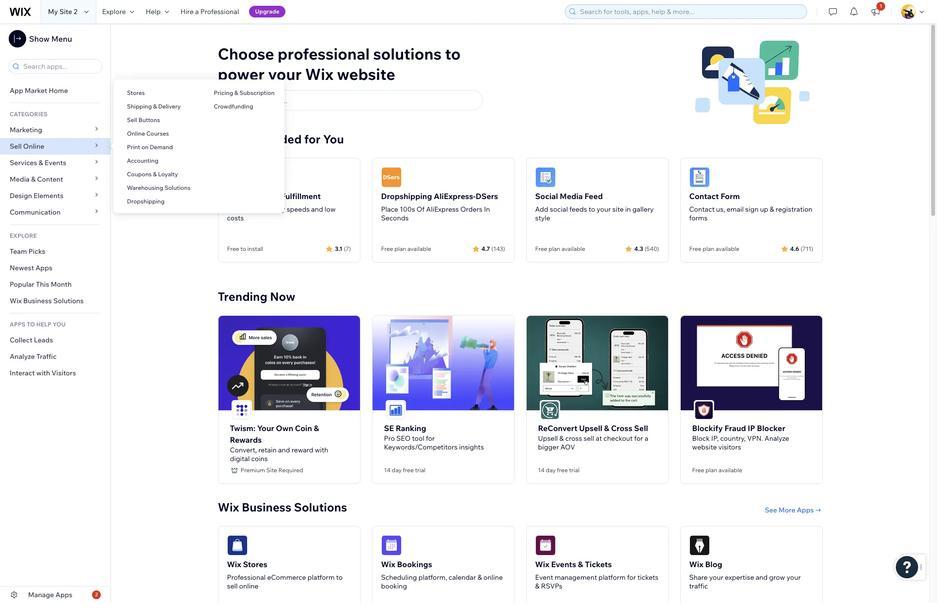 Task type: describe. For each thing, give the bounding box(es) containing it.
your
[[257, 423, 274, 433]]

se
[[384, 423, 394, 433]]

available for media
[[562, 245, 585, 253]]

accounting link
[[113, 153, 200, 169]]

twism: your own coin & rewards poster image
[[218, 316, 360, 410]]

wix inside the wix bookings scheduling platform, calendar & online booking
[[381, 560, 395, 569]]

wix stores professional ecommerce platform to sell online
[[227, 560, 343, 591]]

wix bookings logo image
[[381, 535, 402, 556]]

dropshipping aliexpress-dsers logo image
[[381, 167, 402, 188]]

hire a professional link
[[175, 0, 245, 23]]

premium site required
[[241, 467, 303, 474]]

aliexpress
[[426, 205, 459, 214]]

contact form logo image
[[689, 167, 710, 188]]

my
[[48, 7, 58, 16]]

& right pricing
[[234, 89, 238, 96]]

print on demand
[[127, 143, 173, 151]]

se ranking icon image
[[387, 401, 405, 420]]

email
[[727, 205, 744, 214]]

multi-channel fulfillment prime-like delivery speeds and low costs
[[227, 191, 336, 222]]

convert,
[[230, 446, 257, 454]]

sell for sell buttons
[[127, 116, 137, 124]]

show menu
[[29, 34, 72, 44]]

sell inside reconvert upsell & cross sell upsell & cross sell at checkout for a bigger aov
[[584, 434, 594, 443]]

team picks
[[10, 247, 45, 256]]

free plan available for dropshipping
[[381, 245, 431, 253]]

contact form contact us, email sign up & registration forms
[[689, 191, 813, 222]]

see more apps button
[[765, 506, 823, 515]]

form
[[721, 191, 740, 201]]

seconds
[[381, 214, 409, 222]]

14 for reconvert
[[538, 467, 545, 474]]

now
[[270, 289, 295, 304]]

manage
[[28, 591, 54, 600]]

reconvert upsell & cross sell icon image
[[541, 401, 559, 420]]

for inside reconvert upsell & cross sell upsell & cross sell at checkout for a bigger aov
[[634, 434, 643, 443]]

solutions inside 'link'
[[53, 297, 84, 305]]

at
[[596, 434, 602, 443]]

shipping
[[127, 103, 152, 110]]

platform inside the wix events & tickets event management platform for tickets & rsvps
[[599, 573, 626, 582]]

2 horizontal spatial apps
[[797, 506, 814, 515]]

1 vertical spatial upsell
[[538, 434, 558, 443]]

trial for upsell
[[569, 467, 580, 474]]

you
[[323, 132, 344, 146]]

sell buttons link
[[113, 112, 200, 128]]

upgrade button
[[249, 6, 285, 17]]

online courses
[[127, 130, 169, 137]]

sidebar element
[[0, 23, 111, 603]]

plan down ip,
[[706, 467, 717, 474]]

social media feed logo image
[[535, 167, 556, 188]]

search apps... field inside sidebar element
[[20, 60, 99, 73]]

coupons & loyalty
[[127, 171, 178, 178]]

wix blog logo image
[[689, 535, 710, 556]]

for left you
[[304, 132, 321, 146]]

see
[[765, 506, 777, 515]]

for inside the wix events & tickets event management platform for tickets & rsvps
[[627, 573, 636, 582]]

help button
[[140, 0, 175, 23]]

& up media & content
[[39, 158, 43, 167]]

help
[[146, 7, 161, 16]]

vpn.
[[747, 434, 763, 443]]

channel
[[249, 191, 279, 201]]

professional for a
[[200, 7, 239, 16]]

& left "loyalty"
[[153, 171, 157, 178]]

0 vertical spatial solutions
[[165, 184, 191, 191]]

ip
[[748, 423, 755, 433]]

show menu button
[[9, 30, 72, 47]]

free down block
[[692, 467, 704, 474]]

free for reconvert
[[557, 467, 568, 474]]

block
[[692, 434, 710, 443]]

your inside social media feed add social feeds to your site in gallery style
[[597, 205, 611, 214]]

14 day free trial for se
[[384, 467, 426, 474]]

blocker
[[757, 423, 786, 433]]

1 horizontal spatial upsell
[[579, 423, 603, 433]]

pricing
[[214, 89, 233, 96]]

site for premium
[[266, 467, 277, 474]]

& left content
[[31, 175, 36, 184]]

for inside se ranking pro seo tool for keywords/competitors insights
[[426, 434, 435, 443]]

pricing & subscription
[[214, 89, 275, 96]]

& left rsvps
[[535, 582, 540, 591]]

communication link
[[0, 204, 110, 221]]

delivery
[[260, 205, 285, 214]]

platform inside wix stores professional ecommerce platform to sell online
[[308, 573, 335, 582]]

website inside blockify fraud ip blocker block ip, country, vpn. analyze website visitors
[[692, 443, 717, 452]]

and inside twism: your own coin & rewards convert, retain and reward with digital coins
[[278, 446, 290, 454]]

ranking
[[396, 423, 426, 433]]

free for dropshipping aliexpress-dsers
[[381, 245, 393, 253]]

feed
[[585, 191, 603, 201]]

app
[[10, 86, 23, 95]]

stores link
[[113, 85, 200, 101]]

hire
[[181, 7, 194, 16]]

and inside wix blog share your expertise and grow your traffic
[[756, 573, 768, 582]]

plan for contact
[[703, 245, 714, 253]]

social
[[550, 205, 568, 214]]

forms
[[689, 214, 708, 222]]

1
[[880, 3, 882, 9]]

categories
[[10, 110, 48, 118]]

analyze traffic
[[10, 352, 57, 361]]

14 day free trial for reconvert
[[538, 467, 580, 474]]

fraud
[[725, 423, 746, 433]]

your inside choose professional solutions to power your wix website
[[268, 64, 302, 84]]

shipping & delivery
[[127, 103, 181, 110]]

design
[[10, 191, 32, 200]]

choose professional solutions to power your wix website
[[218, 44, 461, 84]]

warehousing solutions link
[[113, 180, 200, 196]]

team picks link
[[0, 243, 110, 260]]

multi-channel fulfillment logo image
[[227, 167, 247, 188]]

wix bookings scheduling platform, calendar & online booking
[[381, 560, 503, 591]]

& down reconvert
[[560, 434, 564, 443]]

expertise
[[725, 573, 754, 582]]

available down visitors
[[719, 467, 742, 474]]

your right grow
[[787, 573, 801, 582]]

popular this month link
[[0, 276, 110, 293]]

elements
[[34, 191, 63, 200]]

4.7 (143)
[[482, 245, 505, 252]]

1 button
[[865, 0, 886, 23]]

your down "blog"
[[709, 573, 724, 582]]

dropshipping for dropshipping
[[127, 198, 165, 205]]

3.1
[[335, 245, 342, 252]]

newest apps link
[[0, 260, 110, 276]]

calendar
[[449, 573, 476, 582]]

media inside social media feed add social feeds to your site in gallery style
[[560, 191, 583, 201]]

add
[[535, 205, 548, 214]]

services
[[10, 158, 37, 167]]

wix blog share your expertise and grow your traffic
[[689, 560, 801, 591]]

pricing & subscription link
[[200, 85, 284, 101]]

picks
[[28, 247, 45, 256]]

events inside services & events link
[[45, 158, 66, 167]]

crowdfunding link
[[200, 98, 284, 115]]

0 vertical spatial online
[[127, 130, 145, 137]]

1 horizontal spatial wix business solutions
[[218, 500, 347, 515]]

& up management
[[578, 560, 583, 569]]

content
[[37, 175, 63, 184]]

free for multi-channel fulfillment
[[227, 245, 239, 253]]

wix inside wix blog share your expertise and grow your traffic
[[689, 560, 704, 569]]

speeds
[[287, 205, 310, 214]]

orders
[[460, 205, 483, 214]]

in
[[625, 205, 631, 214]]

menu
[[51, 34, 72, 44]]

stores inside wix stores professional ecommerce platform to sell online
[[243, 560, 267, 569]]

wix business solutions inside 'link'
[[10, 297, 84, 305]]

scheduling
[[381, 573, 417, 582]]

power
[[218, 64, 265, 84]]

professional for stores
[[227, 573, 266, 582]]

shipping & delivery link
[[113, 98, 200, 115]]

2 inside sidebar element
[[95, 592, 98, 598]]

trending now
[[218, 289, 295, 304]]

management
[[555, 573, 597, 582]]

professional
[[278, 44, 370, 63]]

services & events link
[[0, 155, 110, 171]]

free to install
[[227, 245, 263, 253]]

a inside reconvert upsell & cross sell upsell & cross sell at checkout for a bigger aov
[[645, 434, 649, 443]]

& inside twism: your own coin & rewards convert, retain and reward with digital coins
[[314, 423, 319, 433]]

share
[[689, 573, 708, 582]]

free plan available down visitors
[[692, 467, 742, 474]]

se ranking poster image
[[372, 316, 514, 410]]



Task type: vqa. For each thing, say whether or not it's contained in the screenshot.


Task type: locate. For each thing, give the bounding box(es) containing it.
1 horizontal spatial stores
[[243, 560, 267, 569]]

blog
[[705, 560, 723, 569]]

leads
[[34, 336, 53, 345]]

2 vertical spatial solutions
[[294, 500, 347, 515]]

for right checkout
[[634, 434, 643, 443]]

this
[[36, 280, 49, 289]]

solutions down required
[[294, 500, 347, 515]]

feeds
[[570, 205, 587, 214]]

free plan available down style
[[535, 245, 585, 253]]

day for se
[[392, 467, 402, 474]]

month
[[51, 280, 72, 289]]

sell inside wix stores professional ecommerce platform to sell online
[[227, 582, 238, 591]]

& down stores link
[[153, 103, 157, 110]]

2 14 day free trial from the left
[[538, 467, 580, 474]]

free plan available
[[381, 245, 431, 253], [535, 245, 585, 253], [689, 245, 739, 253], [692, 467, 742, 474]]

0 horizontal spatial solutions
[[53, 297, 84, 305]]

social
[[535, 191, 558, 201]]

1 vertical spatial sell
[[10, 142, 22, 151]]

online right 'calendar'
[[484, 573, 503, 582]]

wix down popular
[[10, 297, 22, 305]]

& right coin
[[314, 423, 319, 433]]

stores down wix stores logo
[[243, 560, 267, 569]]

wix inside wix stores professional ecommerce platform to sell online
[[227, 560, 241, 569]]

dropshipping down warehousing
[[127, 198, 165, 205]]

to inside choose professional solutions to power your wix website
[[445, 44, 461, 63]]

plan for social
[[549, 245, 560, 253]]

explore
[[102, 7, 126, 16]]

wix business solutions
[[10, 297, 84, 305], [218, 500, 347, 515]]

0 vertical spatial and
[[311, 205, 323, 214]]

wix inside the wix events & tickets event management platform for tickets & rsvps
[[535, 560, 550, 569]]

collect leads
[[10, 336, 53, 345]]

bookings
[[397, 560, 432, 569]]

0 vertical spatial 2
[[74, 7, 77, 16]]

1 horizontal spatial website
[[692, 443, 717, 452]]

14 day free trial down the keywords/competitors
[[384, 467, 426, 474]]

professional right hire
[[200, 7, 239, 16]]

for left tickets
[[627, 573, 636, 582]]

online
[[484, 573, 503, 582], [239, 582, 259, 591]]

online inside the wix bookings scheduling platform, calendar & online booking
[[484, 573, 503, 582]]

2 platform from the left
[[599, 573, 626, 582]]

apps right more at right
[[797, 506, 814, 515]]

site right 'my'
[[59, 7, 72, 16]]

1 horizontal spatial online
[[484, 573, 503, 582]]

1 vertical spatial stores
[[243, 560, 267, 569]]

1 horizontal spatial sell
[[127, 116, 137, 124]]

a right checkout
[[645, 434, 649, 443]]

0 vertical spatial professional
[[200, 7, 239, 16]]

0 horizontal spatial events
[[45, 158, 66, 167]]

1 horizontal spatial a
[[645, 434, 649, 443]]

events inside the wix events & tickets event management platform for tickets & rsvps
[[551, 560, 576, 569]]

plan down forms
[[703, 245, 714, 253]]

0 horizontal spatial dropshipping
[[127, 198, 165, 205]]

with right reward
[[315, 446, 328, 454]]

day for reconvert
[[546, 467, 556, 474]]

& right 'calendar'
[[478, 573, 482, 582]]

0 horizontal spatial 2
[[74, 7, 77, 16]]

free down style
[[535, 245, 547, 253]]

cross
[[611, 423, 633, 433]]

site for my
[[59, 7, 72, 16]]

free for se
[[403, 467, 414, 474]]

0 horizontal spatial apps
[[35, 264, 52, 272]]

(711)
[[801, 245, 813, 252]]

wix up share
[[689, 560, 704, 569]]

marketing
[[10, 126, 42, 134]]

1 horizontal spatial with
[[315, 446, 328, 454]]

1 vertical spatial with
[[315, 446, 328, 454]]

reconvert upsell & cross sell upsell & cross sell at checkout for a bigger aov
[[538, 423, 649, 452]]

0 horizontal spatial free
[[403, 467, 414, 474]]

1 horizontal spatial business
[[242, 500, 291, 515]]

0 vertical spatial analyze
[[10, 352, 35, 361]]

0 vertical spatial wix business solutions
[[10, 297, 84, 305]]

1 horizontal spatial trial
[[569, 467, 580, 474]]

4.6 (711)
[[790, 245, 813, 252]]

traffic
[[689, 582, 708, 591]]

collect
[[10, 336, 32, 345]]

0 vertical spatial contact
[[689, 191, 719, 201]]

1 vertical spatial sell
[[227, 582, 238, 591]]

print on demand link
[[113, 139, 200, 156]]

sell inside sell online link
[[10, 142, 22, 151]]

blockify fraud ip blocker icon image
[[695, 401, 713, 420]]

with down traffic at the bottom
[[36, 369, 50, 378]]

costs
[[227, 214, 244, 222]]

2 14 from the left
[[538, 467, 545, 474]]

recommended for you
[[218, 132, 344, 146]]

wix down professional
[[305, 64, 334, 84]]

business down popular this month
[[23, 297, 52, 305]]

0 vertical spatial website
[[337, 64, 395, 84]]

2 right 'my'
[[74, 7, 77, 16]]

free down aov
[[557, 467, 568, 474]]

1 vertical spatial media
[[560, 191, 583, 201]]

0 vertical spatial site
[[59, 7, 72, 16]]

0 vertical spatial with
[[36, 369, 50, 378]]

1 horizontal spatial and
[[311, 205, 323, 214]]

sell down shipping on the top left of page
[[127, 116, 137, 124]]

1 trial from the left
[[415, 467, 426, 474]]

twism: your own coin & rewards convert, retain and reward with digital coins
[[230, 423, 328, 463]]

2 day from the left
[[546, 467, 556, 474]]

14 down pro
[[384, 467, 391, 474]]

coins
[[251, 454, 268, 463]]

1 horizontal spatial online
[[127, 130, 145, 137]]

day down bigger
[[546, 467, 556, 474]]

tickets
[[585, 560, 612, 569]]

1 horizontal spatial 2
[[95, 592, 98, 598]]

1 horizontal spatial day
[[546, 467, 556, 474]]

day
[[392, 467, 402, 474], [546, 467, 556, 474]]

events up media & content link
[[45, 158, 66, 167]]

Search apps... field
[[20, 60, 99, 73], [234, 91, 478, 110]]

aov
[[561, 443, 575, 452]]

1 vertical spatial a
[[645, 434, 649, 443]]

0 vertical spatial a
[[195, 7, 199, 16]]

0 horizontal spatial media
[[10, 175, 30, 184]]

0 horizontal spatial website
[[337, 64, 395, 84]]

you
[[53, 321, 66, 328]]

0 vertical spatial business
[[23, 297, 52, 305]]

website down blockify
[[692, 443, 717, 452]]

retain
[[258, 446, 277, 454]]

free for contact form
[[689, 245, 702, 253]]

available
[[408, 245, 431, 253], [562, 245, 585, 253], [716, 245, 739, 253], [719, 467, 742, 474]]

professional inside wix stores professional ecommerce platform to sell online
[[227, 573, 266, 582]]

media up feeds
[[560, 191, 583, 201]]

1 vertical spatial online
[[23, 142, 44, 151]]

website inside choose professional solutions to power your wix website
[[337, 64, 395, 84]]

wix business solutions link
[[0, 293, 110, 309]]

wix up wix stores logo
[[218, 500, 239, 515]]

solutions
[[165, 184, 191, 191], [53, 297, 84, 305], [294, 500, 347, 515]]

0 horizontal spatial and
[[278, 446, 290, 454]]

available for aliexpress-
[[408, 245, 431, 253]]

site
[[612, 205, 624, 214]]

up
[[760, 205, 768, 214]]

dropshipping link
[[113, 193, 200, 210]]

1 horizontal spatial search apps... field
[[234, 91, 478, 110]]

sell up services
[[10, 142, 22, 151]]

blockify fraud ip blocker poster image
[[681, 316, 822, 410]]

apps for newest apps
[[35, 264, 52, 272]]

0 horizontal spatial wix business solutions
[[10, 297, 84, 305]]

insights
[[459, 443, 484, 452]]

analyze up interact
[[10, 352, 35, 361]]

0 horizontal spatial upsell
[[538, 434, 558, 443]]

business inside 'link'
[[23, 297, 52, 305]]

free left install
[[227, 245, 239, 253]]

1 vertical spatial wix business solutions
[[218, 500, 347, 515]]

1 14 day free trial from the left
[[384, 467, 426, 474]]

1 vertical spatial 2
[[95, 592, 98, 598]]

online up services & events
[[23, 142, 44, 151]]

0 vertical spatial upsell
[[579, 423, 603, 433]]

website down solutions on the top left of the page
[[337, 64, 395, 84]]

install
[[247, 245, 263, 253]]

market
[[25, 86, 47, 95]]

1 vertical spatial site
[[266, 467, 277, 474]]

1 free from the left
[[403, 467, 414, 474]]

2 horizontal spatial sell
[[634, 423, 648, 433]]

0 vertical spatial search apps... field
[[20, 60, 99, 73]]

and left low
[[311, 205, 323, 214]]

wix inside 'link'
[[10, 297, 22, 305]]

2 trial from the left
[[569, 467, 580, 474]]

0 horizontal spatial 14 day free trial
[[384, 467, 426, 474]]

& left cross
[[604, 423, 609, 433]]

4.3 (540)
[[634, 245, 659, 252]]

sell online
[[10, 142, 44, 151]]

1 vertical spatial website
[[692, 443, 717, 452]]

free plan available for social
[[535, 245, 585, 253]]

0 horizontal spatial site
[[59, 7, 72, 16]]

style
[[535, 214, 550, 222]]

0 horizontal spatial sell
[[227, 582, 238, 591]]

1 vertical spatial solutions
[[53, 297, 84, 305]]

0 vertical spatial sell
[[127, 116, 137, 124]]

1 day from the left
[[392, 467, 402, 474]]

design elements
[[10, 191, 63, 200]]

reconvert upsell & cross sell poster image
[[527, 316, 668, 410]]

search apps... field up the home
[[20, 60, 99, 73]]

1 vertical spatial search apps... field
[[234, 91, 478, 110]]

available down us,
[[716, 245, 739, 253]]

0 horizontal spatial stores
[[127, 89, 145, 96]]

newest
[[10, 264, 34, 272]]

0 horizontal spatial platform
[[308, 573, 335, 582]]

media inside sidebar element
[[10, 175, 30, 184]]

1 horizontal spatial free
[[557, 467, 568, 474]]

sell buttons
[[127, 116, 160, 124]]

visitors
[[52, 369, 76, 378]]

with inside sidebar element
[[36, 369, 50, 378]]

wix inside choose professional solutions to power your wix website
[[305, 64, 334, 84]]

1 vertical spatial events
[[551, 560, 576, 569]]

keywords/competitors
[[384, 443, 458, 452]]

required
[[278, 467, 303, 474]]

2 horizontal spatial and
[[756, 573, 768, 582]]

1 contact from the top
[[689, 191, 719, 201]]

and inside multi-channel fulfillment prime-like delivery speeds and low costs
[[311, 205, 323, 214]]

analyze inside blockify fraud ip blocker block ip, country, vpn. analyze website visitors
[[765, 434, 789, 443]]

0 vertical spatial stores
[[127, 89, 145, 96]]

your left site
[[597, 205, 611, 214]]

online up print
[[127, 130, 145, 137]]

apps right manage at the left bottom of page
[[56, 591, 72, 600]]

2 free from the left
[[557, 467, 568, 474]]

twism: your own coin & rewards icon image
[[232, 401, 251, 420]]

buttons
[[139, 116, 160, 124]]

2 right 'manage apps'
[[95, 592, 98, 598]]

2
[[74, 7, 77, 16], [95, 592, 98, 598]]

media
[[10, 175, 30, 184], [560, 191, 583, 201]]

0 horizontal spatial 14
[[384, 467, 391, 474]]

upsell up at
[[579, 423, 603, 433]]

0 horizontal spatial day
[[392, 467, 402, 474]]

media & content link
[[0, 171, 110, 188]]

stores up shipping on the top left of page
[[127, 89, 145, 96]]

1 horizontal spatial analyze
[[765, 434, 789, 443]]

trial for ranking
[[415, 467, 426, 474]]

print
[[127, 143, 140, 151]]

and right retain
[[278, 446, 290, 454]]

1 vertical spatial apps
[[797, 506, 814, 515]]

apps for manage apps
[[56, 591, 72, 600]]

1 vertical spatial business
[[242, 500, 291, 515]]

home
[[49, 86, 68, 95]]

business down premium site required
[[242, 500, 291, 515]]

communication
[[10, 208, 62, 217]]

ip,
[[711, 434, 719, 443]]

analyze inside analyze traffic link
[[10, 352, 35, 361]]

upsell down reconvert
[[538, 434, 558, 443]]

dropshipping
[[381, 191, 432, 201], [127, 198, 165, 205]]

dropshipping inside the dropshipping aliexpress-dsers place 100s of aliexpress orders in seconds
[[381, 191, 432, 201]]

2 vertical spatial and
[[756, 573, 768, 582]]

plan for dropshipping
[[395, 245, 406, 253]]

Search for tools, apps, help & more... field
[[577, 5, 804, 18]]

contact left us,
[[689, 205, 715, 214]]

1 horizontal spatial events
[[551, 560, 576, 569]]

14 down bigger
[[538, 467, 545, 474]]

wix business solutions down this
[[10, 297, 84, 305]]

0 horizontal spatial trial
[[415, 467, 426, 474]]

platform down "tickets"
[[599, 573, 626, 582]]

wix up scheduling at the left bottom
[[381, 560, 395, 569]]

wix business solutions down required
[[218, 500, 347, 515]]

0 horizontal spatial analyze
[[10, 352, 35, 361]]

like
[[248, 205, 259, 214]]

trial down aov
[[569, 467, 580, 474]]

sell inside reconvert upsell & cross sell upsell & cross sell at checkout for a bigger aov
[[634, 423, 648, 433]]

2 contact from the top
[[689, 205, 715, 214]]

wix down wix stores logo
[[227, 560, 241, 569]]

and left grow
[[756, 573, 768, 582]]

2 horizontal spatial solutions
[[294, 500, 347, 515]]

media up design
[[10, 175, 30, 184]]

platform,
[[419, 573, 447, 582]]

1 vertical spatial and
[[278, 446, 290, 454]]

2 vertical spatial sell
[[634, 423, 648, 433]]

0 horizontal spatial online
[[23, 142, 44, 151]]

1 horizontal spatial media
[[560, 191, 583, 201]]

sell down wix stores logo
[[227, 582, 238, 591]]

1 horizontal spatial dropshipping
[[381, 191, 432, 201]]

(143)
[[492, 245, 505, 252]]

1 horizontal spatial apps
[[56, 591, 72, 600]]

1 vertical spatial contact
[[689, 205, 715, 214]]

upgrade
[[255, 8, 279, 15]]

to inside social media feed add social feeds to your site in gallery style
[[589, 205, 595, 214]]

wix events & tickets logo image
[[535, 535, 556, 556]]

manage apps
[[28, 591, 72, 600]]

analyze down blocker
[[765, 434, 789, 443]]

0 vertical spatial apps
[[35, 264, 52, 272]]

4.3
[[634, 245, 643, 252]]

0 horizontal spatial a
[[195, 7, 199, 16]]

blockify
[[692, 423, 723, 433]]

hire a professional
[[181, 7, 239, 16]]

us,
[[716, 205, 725, 214]]

crowdfunding
[[214, 103, 253, 110]]

sell left at
[[584, 434, 594, 443]]

se ranking pro seo tool for keywords/competitors insights
[[384, 423, 484, 452]]

events up management
[[551, 560, 576, 569]]

newest apps
[[10, 264, 52, 272]]

available down seconds
[[408, 245, 431, 253]]

day down seo on the bottom
[[392, 467, 402, 474]]

available for form
[[716, 245, 739, 253]]

& inside the wix bookings scheduling platform, calendar & online booking
[[478, 573, 482, 582]]

of
[[417, 205, 425, 214]]

14 day free trial down aov
[[538, 467, 580, 474]]

1 14 from the left
[[384, 467, 391, 474]]

sell right cross
[[634, 423, 648, 433]]

& right up
[[770, 205, 774, 214]]

0 vertical spatial events
[[45, 158, 66, 167]]

free plan available down seconds
[[381, 245, 431, 253]]

1 vertical spatial analyze
[[765, 434, 789, 443]]

prime-
[[227, 205, 248, 214]]

1 horizontal spatial sell
[[584, 434, 594, 443]]

sell for sell online
[[10, 142, 22, 151]]

wix up event
[[535, 560, 550, 569]]

plan down seconds
[[395, 245, 406, 253]]

2 vertical spatial apps
[[56, 591, 72, 600]]

dropshipping for dropshipping aliexpress-dsers place 100s of aliexpress orders in seconds
[[381, 191, 432, 201]]

help
[[36, 321, 51, 328]]

platform right ecommerce
[[308, 573, 335, 582]]

dsers
[[476, 191, 498, 201]]

trial
[[415, 467, 426, 474], [569, 467, 580, 474]]

14 for se
[[384, 467, 391, 474]]

1 vertical spatial professional
[[227, 573, 266, 582]]

wix stores logo image
[[227, 535, 247, 556]]

a right hire
[[195, 7, 199, 16]]

free down seconds
[[381, 245, 393, 253]]

0 vertical spatial media
[[10, 175, 30, 184]]

1 horizontal spatial platform
[[599, 573, 626, 582]]

0 horizontal spatial online
[[239, 582, 259, 591]]

1 platform from the left
[[308, 573, 335, 582]]

with inside twism: your own coin & rewards convert, retain and reward with digital coins
[[315, 446, 328, 454]]

sell inside sell buttons link
[[127, 116, 137, 124]]

plan down style
[[549, 245, 560, 253]]

contact
[[689, 191, 719, 201], [689, 205, 715, 214]]

1 horizontal spatial 14
[[538, 467, 545, 474]]

aliexpress-
[[434, 191, 476, 201]]

contact down contact form logo
[[689, 191, 719, 201]]

professional down wix stores logo
[[227, 573, 266, 582]]

online inside sidebar element
[[23, 142, 44, 151]]

app market home
[[10, 86, 68, 95]]

for right tool
[[426, 434, 435, 443]]

1 horizontal spatial solutions
[[165, 184, 191, 191]]

free plan available down forms
[[689, 245, 739, 253]]

free plan available for contact
[[689, 245, 739, 253]]

dropshipping up the 100s
[[381, 191, 432, 201]]

available down feeds
[[562, 245, 585, 253]]

online inside wix stores professional ecommerce platform to sell online
[[239, 582, 259, 591]]

0 horizontal spatial search apps... field
[[20, 60, 99, 73]]

(540)
[[645, 245, 659, 252]]

free for social media feed
[[535, 245, 547, 253]]

search apps... field down choose professional solutions to power your wix website
[[234, 91, 478, 110]]

your up subscription
[[268, 64, 302, 84]]

& inside contact form contact us, email sign up & registration forms
[[770, 205, 774, 214]]

trial down the keywords/competitors
[[415, 467, 426, 474]]

trending
[[218, 289, 267, 304]]

accounting
[[127, 157, 158, 164]]

to inside wix stores professional ecommerce platform to sell online
[[336, 573, 343, 582]]

online left ecommerce
[[239, 582, 259, 591]]

1 horizontal spatial site
[[266, 467, 277, 474]]

0 horizontal spatial with
[[36, 369, 50, 378]]

free down forms
[[689, 245, 702, 253]]

solutions down "loyalty"
[[165, 184, 191, 191]]

1 horizontal spatial 14 day free trial
[[538, 467, 580, 474]]

0 vertical spatial sell
[[584, 434, 594, 443]]



